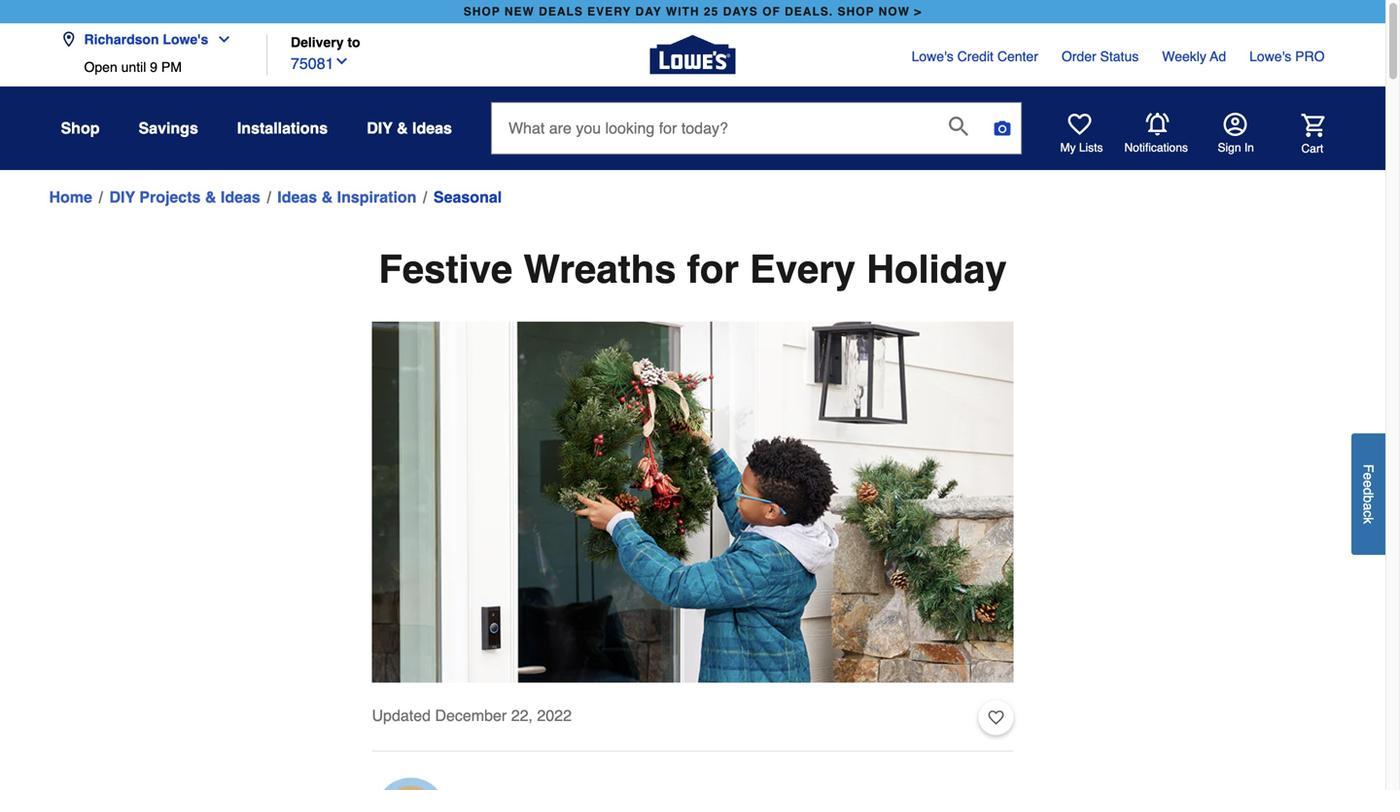 Task type: describe. For each thing, give the bounding box(es) containing it.
2022
[[537, 707, 572, 725]]

lowe's home improvement cart image
[[1302, 114, 1325, 137]]

lowe's home improvement notification center image
[[1146, 113, 1170, 136]]

seasonal
[[434, 188, 502, 206]]

k
[[1361, 518, 1377, 524]]

with
[[666, 5, 700, 18]]

ideas & inspiration link
[[278, 186, 417, 209]]

ideas inside ideas & inspiration link
[[278, 188, 317, 206]]

2 e from the top
[[1361, 480, 1377, 488]]

days
[[723, 5, 759, 18]]

savings
[[139, 119, 198, 137]]

seasonal link
[[434, 186, 502, 209]]

new
[[505, 5, 535, 18]]

home
[[49, 188, 92, 206]]

Search Query text field
[[492, 103, 934, 154]]

diy & ideas
[[367, 119, 452, 137]]

chevron down image inside 75081 button
[[334, 54, 350, 69]]

open
[[84, 59, 117, 75]]

for
[[687, 247, 739, 292]]

to
[[348, 34, 360, 50]]

installations
[[237, 119, 328, 137]]

notifications
[[1125, 141, 1189, 155]]

a
[[1361, 503, 1377, 511]]

richardson
[[84, 32, 159, 47]]

ideas inside diy projects & ideas 'link'
[[221, 188, 260, 206]]

diy projects & ideas link
[[109, 186, 260, 209]]

75081 button
[[291, 50, 350, 75]]

lowe's home improvement account image
[[1224, 113, 1248, 136]]

pm
[[161, 59, 182, 75]]

lowe's home improvement logo image
[[650, 12, 736, 98]]

deals.
[[785, 5, 834, 18]]

richardson lowe's button
[[61, 20, 240, 59]]

ideas & inspiration
[[278, 188, 417, 206]]

lists
[[1080, 141, 1104, 155]]

order
[[1062, 49, 1097, 64]]

wreaths
[[524, 247, 677, 292]]

day
[[636, 5, 662, 18]]

heart outline image
[[989, 708, 1004, 729]]

b
[[1361, 496, 1377, 503]]

weekly ad
[[1163, 49, 1227, 64]]

installations button
[[237, 111, 328, 146]]

holiday
[[867, 247, 1007, 292]]

deals
[[539, 5, 583, 18]]

delivery
[[291, 34, 344, 50]]

pro
[[1296, 49, 1325, 64]]

cart
[[1302, 142, 1324, 155]]

d
[[1361, 488, 1377, 496]]

savings button
[[139, 111, 198, 146]]

& inside diy projects & ideas 'link'
[[205, 188, 216, 206]]

order status link
[[1062, 47, 1139, 66]]

c
[[1361, 511, 1377, 518]]

25
[[704, 5, 719, 18]]

december
[[435, 707, 507, 725]]

f e e d b a c k
[[1361, 465, 1377, 524]]

updated
[[372, 707, 431, 725]]



Task type: locate. For each thing, give the bounding box(es) containing it.
location image
[[61, 32, 76, 47]]

lowe's for lowe's pro
[[1250, 49, 1292, 64]]

ad
[[1210, 49, 1227, 64]]

>
[[915, 5, 922, 18]]

a young boy hangs a christmas wreath on the front door. image
[[372, 322, 1014, 684]]

my lists link
[[1061, 113, 1104, 156]]

sign in button
[[1218, 113, 1255, 156]]

1 horizontal spatial &
[[322, 188, 333, 206]]

diy for diy & ideas
[[367, 119, 393, 137]]

0 vertical spatial chevron down image
[[208, 32, 232, 47]]

center
[[998, 49, 1039, 64]]

1 e from the top
[[1361, 473, 1377, 480]]

ideas down installations button
[[278, 188, 317, 206]]

ideas up seasonal
[[412, 119, 452, 137]]

1 shop from the left
[[464, 5, 501, 18]]

diy left projects at the top
[[109, 188, 135, 206]]

& inside ideas & inspiration link
[[322, 188, 333, 206]]

search image
[[949, 117, 969, 136]]

shop
[[61, 119, 100, 137]]

lowe's
[[163, 32, 208, 47], [912, 49, 954, 64], [1250, 49, 1292, 64]]

diy projects & ideas
[[109, 188, 260, 206]]

updated december 22, 2022
[[372, 707, 572, 725]]

None search field
[[491, 102, 1022, 173]]

festive wreaths for every holiday
[[379, 247, 1007, 292]]

chevron down image
[[208, 32, 232, 47], [334, 54, 350, 69]]

lowe's pro link
[[1250, 47, 1325, 66]]

0 horizontal spatial diy
[[109, 188, 135, 206]]

0 horizontal spatial lowe's
[[163, 32, 208, 47]]

shop left new
[[464, 5, 501, 18]]

diy inside 'link'
[[109, 188, 135, 206]]

e up d
[[1361, 473, 1377, 480]]

weekly ad link
[[1163, 47, 1227, 66]]

sign
[[1218, 141, 1242, 155]]

every
[[750, 247, 856, 292]]

& for ideas
[[322, 188, 333, 206]]

credit
[[958, 49, 994, 64]]

shop left now
[[838, 5, 875, 18]]

diy inside button
[[367, 119, 393, 137]]

weekly
[[1163, 49, 1207, 64]]

diy up inspiration at the top left of the page
[[367, 119, 393, 137]]

camera image
[[993, 119, 1013, 138]]

1 horizontal spatial shop
[[838, 5, 875, 18]]

lowe's up pm
[[163, 32, 208, 47]]

22,
[[511, 707, 533, 725]]

& inside diy & ideas button
[[397, 119, 408, 137]]

ideas right projects at the top
[[221, 188, 260, 206]]

shop new deals every day with 25 days of deals. shop now > link
[[460, 0, 926, 23]]

in
[[1245, 141, 1255, 155]]

festive
[[379, 247, 513, 292]]

& left inspiration at the top left of the page
[[322, 188, 333, 206]]

every
[[588, 5, 632, 18]]

lowe's credit center
[[912, 49, 1039, 64]]

75081
[[291, 55, 334, 73]]

f e e d b a c k button
[[1352, 434, 1386, 555]]

& right projects at the top
[[205, 188, 216, 206]]

lowe's pro
[[1250, 49, 1325, 64]]

1 horizontal spatial ideas
[[278, 188, 317, 206]]

0 horizontal spatial ideas
[[221, 188, 260, 206]]

lowe's home improvement lists image
[[1069, 113, 1092, 136]]

delivery to
[[291, 34, 360, 50]]

& for diy
[[397, 119, 408, 137]]

lowe's inside button
[[163, 32, 208, 47]]

2 shop from the left
[[838, 5, 875, 18]]

lowe's left pro
[[1250, 49, 1292, 64]]

1 vertical spatial diy
[[109, 188, 135, 206]]

e up b
[[1361, 480, 1377, 488]]

ideas inside diy & ideas button
[[412, 119, 452, 137]]

cart button
[[1275, 114, 1325, 156]]

ideas
[[412, 119, 452, 137], [221, 188, 260, 206], [278, 188, 317, 206]]

until
[[121, 59, 146, 75]]

0 horizontal spatial chevron down image
[[208, 32, 232, 47]]

0 horizontal spatial shop
[[464, 5, 501, 18]]

lowe's credit center link
[[912, 47, 1039, 66]]

1 horizontal spatial lowe's
[[912, 49, 954, 64]]

lowe's left credit
[[912, 49, 954, 64]]

& up inspiration at the top left of the page
[[397, 119, 408, 137]]

0 horizontal spatial &
[[205, 188, 216, 206]]

shop new deals every day with 25 days of deals. shop now >
[[464, 5, 922, 18]]

diy
[[367, 119, 393, 137], [109, 188, 135, 206]]

my lists
[[1061, 141, 1104, 155]]

1 horizontal spatial chevron down image
[[334, 54, 350, 69]]

lowe's for lowe's credit center
[[912, 49, 954, 64]]

diy for diy projects & ideas
[[109, 188, 135, 206]]

of
[[763, 5, 781, 18]]

2 horizontal spatial ideas
[[412, 119, 452, 137]]

home link
[[49, 186, 92, 209]]

order status
[[1062, 49, 1139, 64]]

sign in
[[1218, 141, 1255, 155]]

9
[[150, 59, 158, 75]]

&
[[397, 119, 408, 137], [205, 188, 216, 206], [322, 188, 333, 206]]

2 horizontal spatial &
[[397, 119, 408, 137]]

diy & ideas button
[[367, 111, 452, 146]]

chevron down image inside the richardson lowe's button
[[208, 32, 232, 47]]

projects
[[139, 188, 201, 206]]

f
[[1361, 465, 1377, 473]]

richardson lowe's
[[84, 32, 208, 47]]

e
[[1361, 473, 1377, 480], [1361, 480, 1377, 488]]

1 vertical spatial chevron down image
[[334, 54, 350, 69]]

status
[[1101, 49, 1139, 64]]

inspiration
[[337, 188, 417, 206]]

my
[[1061, 141, 1076, 155]]

shop button
[[61, 111, 100, 146]]

now
[[879, 5, 910, 18]]

shop
[[464, 5, 501, 18], [838, 5, 875, 18]]

2 horizontal spatial lowe's
[[1250, 49, 1292, 64]]

0 vertical spatial diy
[[367, 119, 393, 137]]

1 horizontal spatial diy
[[367, 119, 393, 137]]

open until 9 pm
[[84, 59, 182, 75]]



Task type: vqa. For each thing, say whether or not it's contained in the screenshot.
Festive Wreaths for Every Holiday
yes



